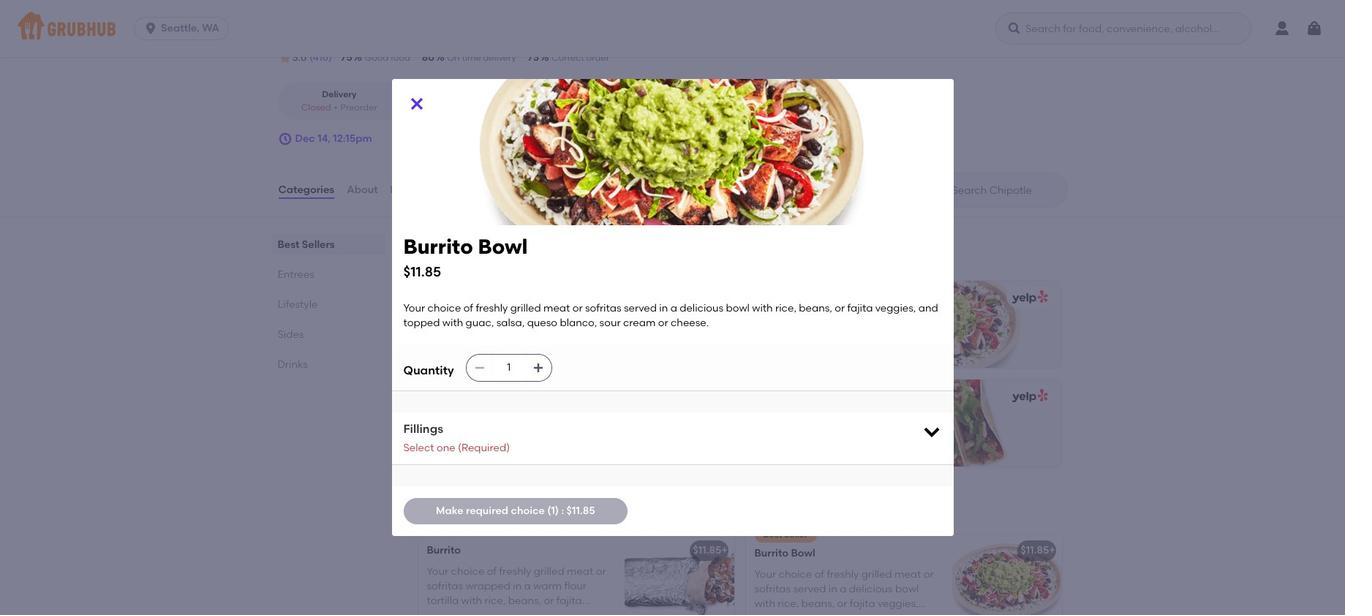 Task type: locate. For each thing, give the bounding box(es) containing it.
fajita inside 'your choice of freshly grilled meat or sofritas served in a delicious bowl with rice, beans, or fajita veggies, and topped with guac, salsa, queso blanco, sour cream or cheese.'
[[847, 302, 873, 314]]

best for best seller
[[763, 530, 782, 540]]

0 horizontal spatial $11.85 +
[[693, 544, 728, 557]]

guac, inside 'your choice of freshly grilled meat or sofritas served in a delicious bowl with rice, beans, or fajita veggies, and topped with guac, salsa, queso blanco, sour cream or cheese.'
[[466, 317, 494, 329]]

2 horizontal spatial +
[[1049, 544, 1055, 557]]

0 vertical spatial served
[[624, 302, 657, 314]]

sour
[[599, 317, 621, 329]]

freshly for your choice of freshly grilled meat or sofritas served in a delicious bowl with rice, beans, or fajita veggies, and topped with guac, salsa, qu
[[827, 568, 859, 580]]

beans, for your choice of freshly grilled meat or sofritas served in a delicious bowl with rice, beans, or fajita veggies, and topped with guac, salsa, qu
[[801, 598, 835, 610]]

yelp image
[[748, 291, 786, 305], [1010, 291, 1048, 305], [1010, 389, 1048, 403]]

served inside 'your choice of freshly grilled meat or sofritas served in a delicious bowl with rice, beans, or fajita veggies, and topped with guac, salsa, qu'
[[793, 583, 826, 595]]

a inside 'your choice of freshly grilled meat or sofritas served in a delicious bowl with rice, beans, or fajita veggies, and topped with guac, salsa, queso blanco, sour cream or cheese.'
[[670, 302, 677, 314]]

bowl for your choice of freshly grilled meat or sofritas served in a delicious bowl with rice, beans, or fajita veggies, and topped with guac, salsa, qu
[[895, 583, 919, 595]]

0 horizontal spatial sofritas
[[585, 302, 621, 314]]

1 vertical spatial fajita
[[850, 598, 875, 610]]

0 vertical spatial freshly
[[476, 302, 508, 314]]

choice inside 'your choice of freshly grilled meat or sofritas served in a delicious bowl with rice, beans, or fajita veggies, and topped with guac, salsa, qu'
[[779, 568, 812, 580]]

(416)
[[310, 51, 332, 64]]

1 horizontal spatial bowl
[[895, 583, 919, 595]]

bowl inside burrito bowl $11.85
[[478, 234, 528, 259]]

best inside best sellers most ordered on grubhub
[[415, 235, 449, 253]]

1 horizontal spatial and
[[918, 302, 938, 314]]

1 vertical spatial delicious
[[849, 583, 893, 595]]

12:15pm
[[333, 132, 372, 145]]

1 horizontal spatial your
[[754, 568, 776, 580]]

of inside 'your choice of freshly grilled meat or sofritas served in a delicious bowl with rice, beans, or fajita veggies, and topped with guac, salsa, qu'
[[815, 568, 824, 580]]

burrito image
[[624, 535, 734, 615]]

sofritas
[[585, 302, 621, 314], [754, 583, 791, 595]]

sofritas inside 'your choice of freshly grilled meat or sofritas served in a delicious bowl with rice, beans, or fajita veggies, and topped with guac, salsa, qu'
[[754, 583, 791, 595]]

of down 'ordered'
[[463, 302, 473, 314]]

your inside 'your choice of freshly grilled meat or sofritas served in a delicious bowl with rice, beans, or fajita veggies, and topped with guac, salsa, queso blanco, sour cream or cheese.'
[[403, 302, 425, 314]]

best up burrito bowl
[[763, 530, 782, 540]]

sellers up on
[[453, 235, 504, 253]]

of
[[463, 302, 473, 314], [815, 568, 824, 580]]

burrito
[[403, 234, 473, 259], [427, 544, 461, 557], [754, 547, 788, 560]]

svg image
[[1306, 20, 1323, 37], [143, 21, 158, 36], [1007, 21, 1022, 36], [408, 95, 425, 113], [278, 132, 292, 146], [474, 362, 485, 374], [532, 362, 544, 374]]

veggies,
[[875, 302, 916, 314], [878, 598, 918, 610]]

beans, inside 'your choice of freshly grilled meat or sofritas served in a delicious bowl with rice, beans, or fajita veggies, and topped with guac, salsa, qu'
[[801, 598, 835, 610]]

14,
[[318, 132, 331, 145]]

1 vertical spatial veggies,
[[878, 598, 918, 610]]

freshly inside 'your choice of freshly grilled meat or sofritas served in a delicious bowl with rice, beans, or fajita veggies, and topped with guac, salsa, qu'
[[827, 568, 859, 580]]

topped inside 'your choice of freshly grilled meat or sofritas served in a delicious bowl with rice, beans, or fajita veggies, and topped with guac, salsa, qu'
[[777, 613, 813, 615]]

salsa, inside 'your choice of freshly grilled meat or sofritas served in a delicious bowl with rice, beans, or fajita veggies, and topped with guac, salsa, qu'
[[870, 613, 898, 615]]

choice down burrito bowl
[[779, 568, 812, 580]]

0 vertical spatial grilled
[[510, 302, 541, 314]]

1 vertical spatial salsa,
[[870, 613, 898, 615]]

mi
[[469, 102, 480, 112]]

topped inside 'your choice of freshly grilled meat or sofritas served in a delicious bowl with rice, beans, or fajita veggies, and topped with guac, salsa, queso blanco, sour cream or cheese.'
[[403, 317, 440, 329]]

required
[[466, 505, 508, 517]]

burrito inside burrito bowl $11.85
[[403, 234, 473, 259]]

1 horizontal spatial bowl
[[791, 547, 815, 560]]

0 horizontal spatial and
[[754, 613, 774, 615]]

0 vertical spatial beans,
[[799, 302, 832, 314]]

0 horizontal spatial meat
[[543, 302, 570, 314]]

served inside 'your choice of freshly grilled meat or sofritas served in a delicious bowl with rice, beans, or fajita veggies, and topped with guac, salsa, queso blanco, sour cream or cheese.'
[[624, 302, 657, 314]]

1 horizontal spatial a
[[840, 583, 846, 595]]

1 horizontal spatial in
[[829, 583, 837, 595]]

1 vertical spatial beans,
[[801, 598, 835, 610]]

cream
[[623, 317, 656, 329]]

grilled for your choice of freshly grilled meat or sofritas served in a delicious bowl with rice, beans, or fajita veggies, and topped with guac, salsa, queso blanco, sour cream or cheese.
[[510, 302, 541, 314]]

0 horizontal spatial bowl
[[726, 302, 750, 314]]

delicious
[[680, 302, 723, 314], [849, 583, 893, 595]]

0 horizontal spatial in
[[659, 302, 668, 314]]

0 vertical spatial rice,
[[775, 302, 796, 314]]

1 vertical spatial meat
[[894, 568, 921, 580]]

and for your choice of freshly grilled meat or sofritas served in a delicious bowl with rice, beans, or fajita veggies, and topped with guac, salsa, qu
[[754, 613, 774, 615]]

1 vertical spatial served
[[793, 583, 826, 595]]

$11.85
[[403, 263, 441, 280], [822, 337, 851, 350], [567, 505, 595, 517], [693, 544, 722, 557], [1021, 544, 1049, 557]]

$11.85 inside burrito bowl $11.85
[[403, 263, 441, 280]]

served down burrito bowl
[[793, 583, 826, 595]]

time
[[462, 53, 481, 63]]

0 vertical spatial bowl
[[726, 302, 750, 314]]

fillings select one (required)
[[403, 422, 510, 454]]

freshly inside 'your choice of freshly grilled meat or sofritas served in a delicious bowl with rice, beans, or fajita veggies, and topped with guac, salsa, queso blanco, sour cream or cheese.'
[[476, 302, 508, 314]]

preorder
[[340, 102, 377, 112]]

$11.85 +
[[822, 337, 857, 350], [693, 544, 728, 557], [1021, 544, 1055, 557]]

seattle, wa
[[161, 22, 219, 34]]

choice
[[428, 302, 461, 314], [511, 505, 545, 517], [779, 568, 812, 580]]

0 vertical spatial choice
[[428, 302, 461, 314]]

0 horizontal spatial served
[[624, 302, 657, 314]]

sofritas for your choice of freshly grilled meat or sofritas served in a delicious bowl with rice, beans, or fajita veggies, and topped with guac, salsa, queso blanco, sour cream or cheese.
[[585, 302, 621, 314]]

1 vertical spatial in
[[829, 583, 837, 595]]

1 vertical spatial a
[[840, 583, 846, 595]]

0 horizontal spatial +
[[722, 544, 728, 557]]

fajita inside 'your choice of freshly grilled meat or sofritas served in a delicious bowl with rice, beans, or fajita veggies, and topped with guac, salsa, qu'
[[850, 598, 875, 610]]

on
[[483, 255, 496, 268]]

0 vertical spatial fajita
[[847, 302, 873, 314]]

in
[[659, 302, 668, 314], [829, 583, 837, 595]]

1 horizontal spatial $11.85 +
[[822, 337, 857, 350]]

1 vertical spatial grilled
[[861, 568, 892, 580]]

your
[[403, 302, 425, 314], [754, 568, 776, 580]]

rice, inside 'your choice of freshly grilled meat or sofritas served in a delicious bowl with rice, beans, or fajita veggies, and topped with guac, salsa, qu'
[[778, 598, 799, 610]]

select
[[403, 442, 434, 454]]

2 horizontal spatial $11.85 +
[[1021, 544, 1055, 557]]

burrito bowl $11.85
[[403, 234, 528, 280]]

1 vertical spatial your
[[754, 568, 776, 580]]

0 vertical spatial delicious
[[680, 302, 723, 314]]

1 vertical spatial rice,
[[778, 598, 799, 610]]

best seller
[[763, 530, 808, 540]]

with
[[752, 302, 773, 314], [442, 317, 463, 329], [754, 598, 775, 610], [816, 613, 836, 615]]

burrito down make
[[427, 544, 461, 557]]

reviews
[[390, 184, 431, 196]]

drinks
[[278, 358, 308, 371]]

1 horizontal spatial grilled
[[861, 568, 892, 580]]

sellers for best sellers
[[302, 238, 335, 251]]

cheese.
[[671, 317, 709, 329]]

in inside 'your choice of freshly grilled meat or sofritas served in a delicious bowl with rice, beans, or fajita veggies, and topped with guac, salsa, qu'
[[829, 583, 837, 595]]

delicious inside 'your choice of freshly grilled meat or sofritas served in a delicious bowl with rice, beans, or fajita veggies, and topped with guac, salsa, queso blanco, sour cream or cheese.'
[[680, 302, 723, 314]]

0 horizontal spatial entrees
[[278, 268, 314, 281]]

1 vertical spatial choice
[[511, 505, 545, 517]]

burrito left on
[[403, 234, 473, 259]]

bowl
[[478, 234, 528, 259], [791, 547, 815, 560]]

freshly
[[476, 302, 508, 314], [827, 568, 859, 580]]

a for your choice of freshly grilled meat or sofritas served in a delicious bowl with rice, beans, or fajita veggies, and topped with guac, salsa, qu
[[840, 583, 846, 595]]

0 vertical spatial sofritas
[[585, 302, 621, 314]]

best
[[415, 235, 449, 253], [278, 238, 299, 251], [763, 530, 782, 540]]

reviews button
[[390, 164, 432, 217]]

and inside 'your choice of freshly grilled meat or sofritas served in a delicious bowl with rice, beans, or fajita veggies, and topped with guac, salsa, queso blanco, sour cream or cheese.'
[[918, 302, 938, 314]]

0 vertical spatial veggies,
[[875, 302, 916, 314]]

1 horizontal spatial sellers
[[453, 235, 504, 253]]

star icon image
[[278, 51, 292, 65]]

0 vertical spatial your
[[403, 302, 425, 314]]

good food
[[365, 53, 410, 63]]

good
[[365, 53, 389, 63]]

1 horizontal spatial of
[[815, 568, 824, 580]]

and inside 'your choice of freshly grilled meat or sofritas served in a delicious bowl with rice, beans, or fajita veggies, and topped with guac, salsa, qu'
[[754, 613, 774, 615]]

1 horizontal spatial guac,
[[839, 613, 867, 615]]

wa
[[202, 22, 219, 34]]

bowl
[[726, 302, 750, 314], [895, 583, 919, 595]]

choice for your choice of freshly grilled meat or sofritas served in a delicious bowl with rice, beans, or fajita veggies, and topped with guac, salsa, queso blanco, sour cream or cheese.
[[428, 302, 461, 314]]

Search Chipotle search field
[[950, 184, 1062, 198]]

1 vertical spatial sofritas
[[754, 583, 791, 595]]

best sellers
[[278, 238, 335, 251]]

sofritas inside 'your choice of freshly grilled meat or sofritas served in a delicious bowl with rice, beans, or fajita veggies, and topped with guac, salsa, queso blanco, sour cream or cheese.'
[[585, 302, 621, 314]]

meat for your choice of freshly grilled meat or sofritas served in a delicious bowl with rice, beans, or fajita veggies, and topped with guac, salsa, queso blanco, sour cream or cheese.
[[543, 302, 570, 314]]

beans, inside 'your choice of freshly grilled meat or sofritas served in a delicious bowl with rice, beans, or fajita veggies, and topped with guac, salsa, queso blanco, sour cream or cheese.'
[[799, 302, 832, 314]]

guac, inside 'your choice of freshly grilled meat or sofritas served in a delicious bowl with rice, beans, or fajita veggies, and topped with guac, salsa, qu'
[[839, 613, 867, 615]]

1 vertical spatial bowl
[[895, 583, 919, 595]]

0 horizontal spatial freshly
[[476, 302, 508, 314]]

dec 14, 12:15pm button
[[278, 126, 372, 152]]

salsa, inside 'your choice of freshly grilled meat or sofritas served in a delicious bowl with rice, beans, or fajita veggies, and topped with guac, salsa, queso blanco, sour cream or cheese.'
[[496, 317, 525, 329]]

veggies, inside 'your choice of freshly grilled meat or sofritas served in a delicious bowl with rice, beans, or fajita veggies, and topped with guac, salsa, qu'
[[878, 598, 918, 610]]

1 horizontal spatial meat
[[894, 568, 921, 580]]

veggies, inside 'your choice of freshly grilled meat or sofritas served in a delicious bowl with rice, beans, or fajita veggies, and topped with guac, salsa, queso blanco, sour cream or cheese.'
[[875, 302, 916, 314]]

0 vertical spatial in
[[659, 302, 668, 314]]

1 horizontal spatial salsa,
[[870, 613, 898, 615]]

$5.85
[[429, 436, 456, 449]]

fajita
[[847, 302, 873, 314], [850, 598, 875, 610]]

1 horizontal spatial choice
[[511, 505, 545, 517]]

or
[[572, 302, 583, 314], [835, 302, 845, 314], [658, 317, 668, 329], [924, 568, 934, 580], [837, 598, 847, 610]]

0 horizontal spatial of
[[463, 302, 473, 314]]

1 horizontal spatial sofritas
[[754, 583, 791, 595]]

ordered
[[441, 255, 481, 268]]

2 horizontal spatial best
[[763, 530, 782, 540]]

of for your choice of freshly grilled meat or sofritas served in a delicious bowl with rice, beans, or fajita veggies, and topped with guac, salsa, qu
[[815, 568, 824, 580]]

0 horizontal spatial salsa,
[[496, 317, 525, 329]]

bowl inside 'your choice of freshly grilled meat or sofritas served in a delicious bowl with rice, beans, or fajita veggies, and topped with guac, salsa, qu'
[[895, 583, 919, 595]]

topped down burrito bowl
[[777, 613, 813, 615]]

guac, for your choice of freshly grilled meat or sofritas served in a delicious bowl with rice, beans, or fajita veggies, and topped with guac, salsa, qu
[[839, 613, 867, 615]]

choice inside 'your choice of freshly grilled meat or sofritas served in a delicious bowl with rice, beans, or fajita veggies, and topped with guac, salsa, queso blanco, sour cream or cheese.'
[[428, 302, 461, 314]]

sofritas up "sour"
[[585, 302, 621, 314]]

1 horizontal spatial freshly
[[827, 568, 859, 580]]

2 horizontal spatial choice
[[779, 568, 812, 580]]

0 horizontal spatial topped
[[403, 317, 440, 329]]

most
[[415, 255, 439, 268]]

yelp image for $11.85 +
[[1010, 291, 1048, 305]]

1 vertical spatial topped
[[777, 613, 813, 615]]

1 horizontal spatial best
[[415, 235, 449, 253]]

on
[[447, 53, 460, 63]]

sofritas down burrito bowl
[[754, 583, 791, 595]]

3.6
[[292, 51, 307, 64]]

0 horizontal spatial bowl
[[478, 234, 528, 259]]

0 horizontal spatial best
[[278, 238, 299, 251]]

freshly for your choice of freshly grilled meat or sofritas served in a delicious bowl with rice, beans, or fajita veggies, and topped with guac, salsa, queso blanco, sour cream or cheese.
[[476, 302, 508, 314]]

0 vertical spatial of
[[463, 302, 473, 314]]

meat inside 'your choice of freshly grilled meat or sofritas served in a delicious bowl with rice, beans, or fajita veggies, and topped with guac, salsa, qu'
[[894, 568, 921, 580]]

0 horizontal spatial grilled
[[510, 302, 541, 314]]

entrees up lifestyle
[[278, 268, 314, 281]]

topped up the quantity
[[403, 317, 440, 329]]

0 horizontal spatial your
[[403, 302, 425, 314]]

1 horizontal spatial served
[[793, 583, 826, 595]]

bowl for burrito bowl
[[791, 547, 815, 560]]

topped
[[403, 317, 440, 329], [777, 613, 813, 615]]

2 vertical spatial choice
[[779, 568, 812, 580]]

main navigation navigation
[[0, 0, 1345, 57]]

svg image
[[921, 422, 942, 442]]

and
[[918, 302, 938, 314], [754, 613, 774, 615]]

served
[[624, 302, 657, 314], [793, 583, 826, 595]]

1 horizontal spatial topped
[[777, 613, 813, 615]]

pickup
[[452, 89, 481, 100]]

a inside 'your choice of freshly grilled meat or sofritas served in a delicious bowl with rice, beans, or fajita veggies, and topped with guac, salsa, qu'
[[840, 583, 846, 595]]

your down most
[[403, 302, 425, 314]]

entrees
[[278, 268, 314, 281], [415, 501, 473, 519]]

delivery
[[322, 89, 357, 100]]

choice left (1)
[[511, 505, 545, 517]]

0 horizontal spatial sellers
[[302, 238, 335, 251]]

order
[[586, 53, 609, 63]]

1 vertical spatial guac,
[[839, 613, 867, 615]]

(1)
[[547, 505, 559, 517]]

sellers for best sellers most ordered on grubhub
[[453, 235, 504, 253]]

delivery closed • preorder
[[301, 89, 377, 112]]

meat inside 'your choice of freshly grilled meat or sofritas served in a delicious bowl with rice, beans, or fajita veggies, and topped with guac, salsa, queso blanco, sour cream or cheese.'
[[543, 302, 570, 314]]

best for best sellers most ordered on grubhub
[[415, 235, 449, 253]]

rice, inside 'your choice of freshly grilled meat or sofritas served in a delicious bowl with rice, beans, or fajita veggies, and topped with guac, salsa, queso blanco, sour cream or cheese.'
[[775, 302, 796, 314]]

0 vertical spatial guac,
[[466, 317, 494, 329]]

served up cream
[[624, 302, 657, 314]]

served for your choice of freshly grilled meat or sofritas served in a delicious bowl with rice, beans, or fajita veggies, and topped with guac, salsa, qu
[[793, 583, 826, 595]]

svg image inside dec 14, 12:15pm button
[[278, 132, 292, 146]]

best sellers most ordered on grubhub
[[415, 235, 543, 268]]

categories
[[278, 184, 334, 196]]

bowl inside 'your choice of freshly grilled meat or sofritas served in a delicious bowl with rice, beans, or fajita veggies, and topped with guac, salsa, queso blanco, sour cream or cheese.'
[[726, 302, 750, 314]]

0 horizontal spatial a
[[670, 302, 677, 314]]

burrito bowl image
[[952, 535, 1062, 615]]

0 horizontal spatial guac,
[[466, 317, 494, 329]]

sellers down categories button
[[302, 238, 335, 251]]

0 vertical spatial meat
[[543, 302, 570, 314]]

of inside 'your choice of freshly grilled meat or sofritas served in a delicious bowl with rice, beans, or fajita veggies, and topped with guac, salsa, queso blanco, sour cream or cheese.'
[[463, 302, 473, 314]]

of down burrito bowl
[[815, 568, 824, 580]]

0 vertical spatial topped
[[403, 317, 440, 329]]

0 vertical spatial salsa,
[[496, 317, 525, 329]]

+
[[851, 337, 857, 350], [722, 544, 728, 557], [1049, 544, 1055, 557]]

1 vertical spatial and
[[754, 613, 774, 615]]

entrees down the one
[[415, 501, 473, 519]]

lifestyle
[[278, 298, 318, 311]]

your choice of freshly grilled meat or sofritas served in a delicious bowl with rice, beans, or fajita veggies, and topped with guac, salsa, qu
[[754, 568, 934, 615]]

1 horizontal spatial delicious
[[849, 583, 893, 595]]

grilled inside 'your choice of freshly grilled meat or sofritas served in a delicious bowl with rice, beans, or fajita veggies, and topped with guac, salsa, queso blanco, sour cream or cheese.'
[[510, 302, 541, 314]]

choice down 'ordered'
[[428, 302, 461, 314]]

delicious inside 'your choice of freshly grilled meat or sofritas served in a delicious bowl with rice, beans, or fajita veggies, and topped with guac, salsa, qu'
[[849, 583, 893, 595]]

option group
[[278, 83, 528, 120]]

1 vertical spatial bowl
[[791, 547, 815, 560]]

0 vertical spatial bowl
[[478, 234, 528, 259]]

burrito down best seller
[[754, 547, 788, 560]]

best down categories button
[[278, 238, 299, 251]]

sellers inside best sellers most ordered on grubhub
[[453, 235, 504, 253]]

meat
[[543, 302, 570, 314], [894, 568, 921, 580]]

make
[[436, 505, 463, 517]]

best up most
[[415, 235, 449, 253]]

a
[[670, 302, 677, 314], [840, 583, 846, 595]]

0 vertical spatial a
[[670, 302, 677, 314]]

your down burrito bowl
[[754, 568, 776, 580]]

&
[[460, 419, 468, 431]]

salsa,
[[496, 317, 525, 329], [870, 613, 898, 615]]

in inside 'your choice of freshly grilled meat or sofritas served in a delicious bowl with rice, beans, or fajita veggies, and topped with guac, salsa, queso blanco, sour cream or cheese.'
[[659, 302, 668, 314]]

0 horizontal spatial choice
[[428, 302, 461, 314]]

0 horizontal spatial delicious
[[680, 302, 723, 314]]

grilled inside 'your choice of freshly grilled meat or sofritas served in a delicious bowl with rice, beans, or fajita veggies, and topped with guac, salsa, qu'
[[861, 568, 892, 580]]

1 vertical spatial entrees
[[415, 501, 473, 519]]

guac,
[[466, 317, 494, 329], [839, 613, 867, 615]]

1 vertical spatial of
[[815, 568, 824, 580]]

your inside 'your choice of freshly grilled meat or sofritas served in a delicious bowl with rice, beans, or fajita veggies, and topped with guac, salsa, qu'
[[754, 568, 776, 580]]

0 vertical spatial and
[[918, 302, 938, 314]]

beans,
[[799, 302, 832, 314], [801, 598, 835, 610]]

1 vertical spatial freshly
[[827, 568, 859, 580]]

sellers
[[453, 235, 504, 253], [302, 238, 335, 251]]



Task type: describe. For each thing, give the bounding box(es) containing it.
queso
[[471, 419, 503, 431]]

food
[[391, 53, 410, 63]]

your choice of freshly grilled meat or sofritas served in a delicious bowl with rice, beans, or fajita veggies, and topped with guac, salsa, queso blanco, sour cream or cheese.
[[403, 302, 941, 329]]

svg image inside seattle, wa "button"
[[143, 21, 158, 36]]

beans, for your choice of freshly grilled meat or sofritas served in a delicious bowl with rice, beans, or fajita veggies, and topped with guac, salsa, queso blanco, sour cream or cheese.
[[799, 302, 832, 314]]

a for your choice of freshly grilled meat or sofritas served in a delicious bowl with rice, beans, or fajita veggies, and topped with guac, salsa, queso blanco, sour cream or cheese.
[[670, 302, 677, 314]]

Input item quantity number field
[[493, 355, 525, 381]]

(required)
[[458, 442, 510, 454]]

73
[[528, 51, 539, 64]]

and for your choice of freshly grilled meat or sofritas served in a delicious bowl with rice, beans, or fajita veggies, and topped with guac, salsa, queso blanco, sour cream or cheese.
[[918, 302, 938, 314]]

yelp image for chips & queso blanco $5.85
[[748, 291, 786, 305]]

grilled for your choice of freshly grilled meat or sofritas served in a delicious bowl with rice, beans, or fajita veggies, and topped with guac, salsa, qu
[[861, 568, 892, 580]]

seattle,
[[161, 22, 200, 34]]

closed
[[301, 102, 331, 112]]

your for your choice of freshly grilled meat or sofritas served in a delicious bowl with rice, beans, or fajita veggies, and topped with guac, salsa, qu
[[754, 568, 776, 580]]

rice, for your choice of freshly grilled meat or sofritas served in a delicious bowl with rice, beans, or fajita veggies, and topped with guac, salsa, qu
[[778, 598, 799, 610]]

best for best sellers
[[278, 238, 299, 251]]

in for your choice of freshly grilled meat or sofritas served in a delicious bowl with rice, beans, or fajita veggies, and topped with guac, salsa, qu
[[829, 583, 837, 595]]

dec 14, 12:15pm
[[295, 132, 372, 145]]

make required choice (1) : $11.85
[[436, 505, 595, 517]]

burrito for burrito bowl $11.85
[[403, 234, 473, 259]]

blanco,
[[560, 317, 597, 329]]

in for your choice of freshly grilled meat or sofritas served in a delicious bowl with rice, beans, or fajita veggies, and topped with guac, salsa, queso blanco, sour cream or cheese.
[[659, 302, 668, 314]]

guac, for your choice of freshly grilled meat or sofritas served in a delicious bowl with rice, beans, or fajita veggies, and topped with guac, salsa, queso blanco, sour cream or cheese.
[[466, 317, 494, 329]]

queso
[[527, 317, 557, 329]]

:
[[561, 505, 564, 517]]

delivery
[[483, 53, 516, 63]]

about
[[347, 184, 378, 196]]

seattle, wa button
[[134, 17, 235, 40]]

1 horizontal spatial +
[[851, 337, 857, 350]]

your for your choice of freshly grilled meat or sofritas served in a delicious bowl with rice, beans, or fajita veggies, and topped with guac, salsa, queso blanco, sour cream or cheese.
[[403, 302, 425, 314]]

salsa, for your choice of freshly grilled meat or sofritas served in a delicious bowl with rice, beans, or fajita veggies, and topped with guac, salsa, qu
[[870, 613, 898, 615]]

delicious for your choice of freshly grilled meat or sofritas served in a delicious bowl with rice, beans, or fajita veggies, and topped with guac, salsa, queso blanco, sour cream or cheese.
[[680, 302, 723, 314]]

topped for your choice of freshly grilled meat or sofritas served in a delicious bowl with rice, beans, or fajita veggies, and topped with guac, salsa, qu
[[777, 613, 813, 615]]

pickup mi
[[452, 89, 481, 112]]

bowl for burrito bowl $11.85
[[478, 234, 528, 259]]

•
[[334, 102, 337, 112]]

meat for your choice of freshly grilled meat or sofritas served in a delicious bowl with rice, beans, or fajita veggies, and topped with guac, salsa, qu
[[894, 568, 921, 580]]

75
[[341, 51, 352, 64]]

seller
[[784, 530, 808, 540]]

about button
[[346, 164, 379, 217]]

categories button
[[278, 164, 335, 217]]

sofritas for your choice of freshly grilled meat or sofritas served in a delicious bowl with rice, beans, or fajita veggies, and topped with guac, salsa, qu
[[754, 583, 791, 595]]

correct order
[[552, 53, 609, 63]]

chips
[[429, 419, 458, 431]]

option group containing delivery closed • preorder
[[278, 83, 528, 120]]

salsa, for your choice of freshly grilled meat or sofritas served in a delicious bowl with rice, beans, or fajita veggies, and topped with guac, salsa, queso blanco, sour cream or cheese.
[[496, 317, 525, 329]]

fajita for your choice of freshly grilled meat or sofritas served in a delicious bowl with rice, beans, or fajita veggies, and topped with guac, salsa, queso blanco, sour cream or cheese.
[[847, 302, 873, 314]]

blanco
[[505, 419, 541, 431]]

of for your choice of freshly grilled meat or sofritas served in a delicious bowl with rice, beans, or fajita veggies, and topped with guac, salsa, queso blanco, sour cream or cheese.
[[463, 302, 473, 314]]

burrito bowl
[[754, 547, 815, 560]]

rice, for your choice of freshly grilled meat or sofritas served in a delicious bowl with rice, beans, or fajita veggies, and topped with guac, salsa, queso blanco, sour cream or cheese.
[[775, 302, 796, 314]]

sides
[[278, 328, 304, 341]]

veggies, for your choice of freshly grilled meat or sofritas served in a delicious bowl with rice, beans, or fajita veggies, and topped with guac, salsa, queso blanco, sour cream or cheese.
[[875, 302, 916, 314]]

correct
[[552, 53, 584, 63]]

dec
[[295, 132, 315, 145]]

one
[[437, 442, 455, 454]]

80
[[422, 51, 435, 64]]

1 horizontal spatial entrees
[[415, 501, 473, 519]]

choice for your choice of freshly grilled meat or sofritas served in a delicious bowl with rice, beans, or fajita veggies, and topped with guac, salsa, qu
[[779, 568, 812, 580]]

on time delivery
[[447, 53, 516, 63]]

grubhub
[[498, 255, 543, 268]]

burrito for burrito bowl
[[754, 547, 788, 560]]

served for your choice of freshly grilled meat or sofritas served in a delicious bowl with rice, beans, or fajita veggies, and topped with guac, salsa, queso blanco, sour cream or cheese.
[[624, 302, 657, 314]]

topped for your choice of freshly grilled meat or sofritas served in a delicious bowl with rice, beans, or fajita veggies, and topped with guac, salsa, queso blanco, sour cream or cheese.
[[403, 317, 440, 329]]

fajita for your choice of freshly grilled meat or sofritas served in a delicious bowl with rice, beans, or fajita veggies, and topped with guac, salsa, qu
[[850, 598, 875, 610]]

chips & queso blanco $5.85
[[429, 419, 541, 449]]

delicious for your choice of freshly grilled meat or sofritas served in a delicious bowl with rice, beans, or fajita veggies, and topped with guac, salsa, qu
[[849, 583, 893, 595]]

burrito for burrito
[[427, 544, 461, 557]]

quantity
[[403, 363, 454, 377]]

veggies, for your choice of freshly grilled meat or sofritas served in a delicious bowl with rice, beans, or fajita veggies, and topped with guac, salsa, qu
[[878, 598, 918, 610]]

0 vertical spatial entrees
[[278, 268, 314, 281]]

bowl for your choice of freshly grilled meat or sofritas served in a delicious bowl with rice, beans, or fajita veggies, and topped with guac, salsa, queso blanco, sour cream or cheese.
[[726, 302, 750, 314]]

fillings
[[403, 422, 443, 436]]



Task type: vqa. For each thing, say whether or not it's contained in the screenshot.


